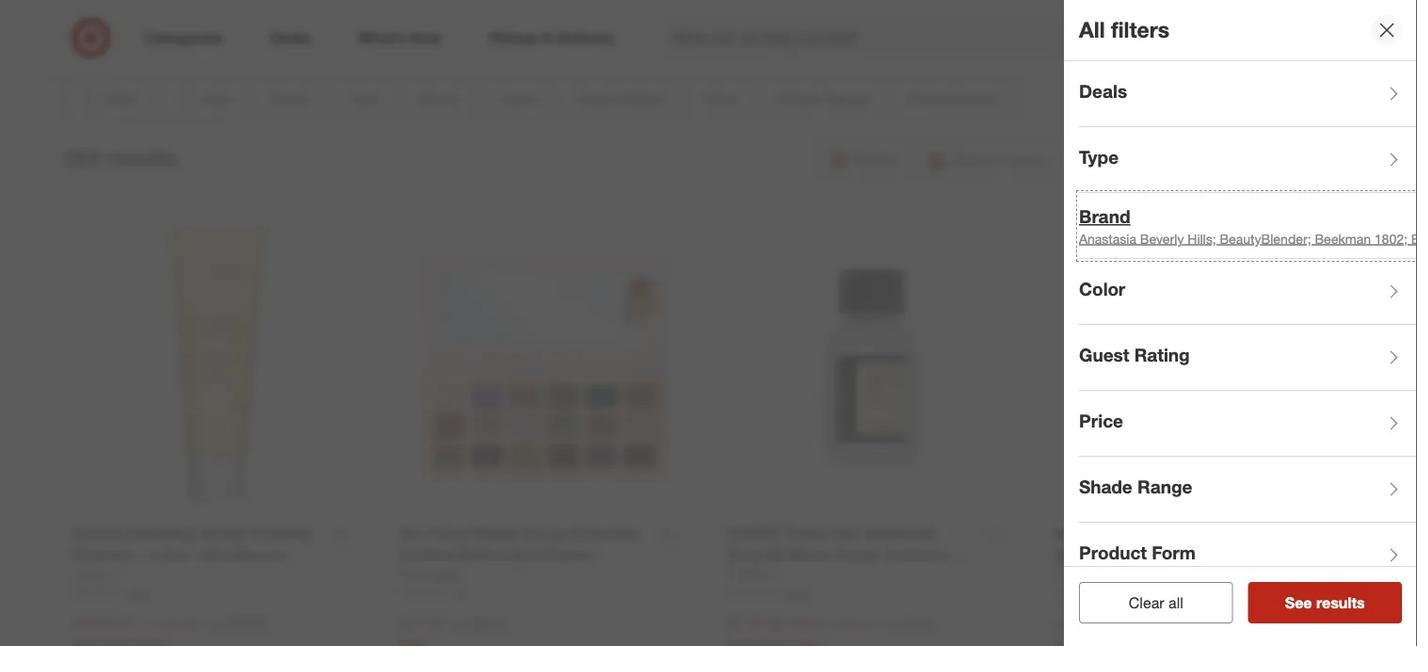 Task type: vqa. For each thing, say whether or not it's contained in the screenshot.
the months corresponding to Apple Music free for 2 months
no



Task type: describe. For each thing, give the bounding box(es) containing it.
brand
[[1079, 206, 1131, 228]]

$3.50 - $8.40
[[1055, 615, 1143, 633]]

all filters
[[1079, 17, 1170, 43]]

color button
[[1079, 259, 1417, 325]]

product form button
[[1079, 523, 1417, 589]]

$54.00
[[471, 615, 511, 632]]

search button
[[1117, 17, 1162, 62]]

shade range button
[[1079, 457, 1417, 523]]

shade range
[[1079, 476, 1193, 498]]

584 results
[[65, 145, 177, 171]]

deals button
[[1079, 61, 1417, 127]]

guest
[[1079, 344, 1130, 366]]

see
[[1285, 593, 1313, 612]]

$8.40
[[1106, 615, 1143, 633]]

) inside "$5.95 ( $5.89 /fluid ounce ) reg $8.50"
[[873, 615, 876, 632]]

beautyblender;
[[1220, 230, 1312, 247]]

all
[[1169, 593, 1184, 612]]

see results button
[[1248, 582, 1402, 624]]

range
[[1138, 476, 1193, 498]]

type button
[[1079, 127, 1417, 193]]

1997 link
[[727, 585, 1017, 601]]

beverly
[[1140, 230, 1184, 247]]

/fluid
[[803, 615, 833, 632]]

see results
[[1285, 593, 1365, 612]]

clear all
[[1129, 593, 1184, 612]]

6 link
[[399, 585, 689, 601]]

$24.00
[[72, 614, 117, 632]]

product
[[1079, 542, 1147, 564]]

type
[[1079, 147, 1119, 168]]

( for $5.95
[[768, 615, 771, 632]]

clear
[[1129, 593, 1165, 612]]

rating
[[1135, 344, 1190, 366]]

all
[[1079, 17, 1105, 43]]

) inside $24.00 ( $5.71 /ounce ) reg $30.00
[[197, 615, 201, 632]]

584
[[65, 145, 101, 171]]

shade
[[1079, 476, 1133, 498]]

deals
[[1079, 81, 1127, 102]]

brand anastasia beverly hills; beautyblender; beekman 1802; b
[[1079, 206, 1417, 247]]

filters
[[1111, 17, 1170, 43]]

9227
[[1113, 587, 1138, 601]]

9227 link
[[1055, 586, 1346, 602]]

$5.89
[[771, 615, 803, 632]]

guest rating button
[[1079, 325, 1417, 391]]



Task type: locate. For each thing, give the bounding box(es) containing it.
$5.71
[[124, 615, 156, 632]]

/ounce
[[156, 615, 197, 632]]

2 ) from the left
[[873, 615, 876, 632]]

$3.50
[[1055, 615, 1092, 633]]

b
[[1412, 230, 1417, 247]]

1997
[[786, 586, 811, 600]]

)
[[197, 615, 201, 632], [873, 615, 876, 632]]

) down 865 link
[[197, 615, 201, 632]]

$24.00 ( $5.71 /ounce ) reg $30.00
[[72, 614, 267, 632]]

1 ( from the left
[[120, 615, 124, 632]]

reg
[[204, 615, 224, 632], [448, 615, 467, 632], [880, 615, 899, 632]]

advertisement region
[[144, 0, 1274, 44]]

865 link
[[72, 585, 362, 601]]

$8.50
[[903, 615, 935, 632]]

guest rating
[[1079, 344, 1190, 366]]

What can we help you find? suggestions appear below search field
[[661, 17, 1130, 58]]

$27.00 reg $54.00
[[399, 614, 511, 632]]

search
[[1117, 30, 1162, 49]]

$5.95
[[727, 614, 764, 632]]

reg inside $24.00 ( $5.71 /ounce ) reg $30.00
[[204, 615, 224, 632]]

reg inside $27.00 reg $54.00
[[448, 615, 467, 632]]

anastasia
[[1079, 230, 1137, 247]]

form
[[1152, 542, 1196, 564]]

0 horizontal spatial results
[[107, 145, 177, 171]]

1 ) from the left
[[197, 615, 201, 632]]

( right $5.95
[[768, 615, 771, 632]]

results inside button
[[1317, 593, 1365, 612]]

865
[[130, 586, 149, 600]]

reg down 865 link
[[204, 615, 224, 632]]

results for see results
[[1317, 593, 1365, 612]]

( right the $24.00
[[120, 615, 124, 632]]

1 horizontal spatial )
[[873, 615, 876, 632]]

3 reg from the left
[[880, 615, 899, 632]]

1 horizontal spatial reg
[[448, 615, 467, 632]]

1 horizontal spatial results
[[1317, 593, 1365, 612]]

beekman
[[1315, 230, 1371, 247]]

product form
[[1079, 542, 1196, 564]]

results
[[107, 145, 177, 171], [1317, 593, 1365, 612]]

) down 1997 link
[[873, 615, 876, 632]]

( inside $24.00 ( $5.71 /ounce ) reg $30.00
[[120, 615, 124, 632]]

reg inside "$5.95 ( $5.89 /fluid ounce ) reg $8.50"
[[880, 615, 899, 632]]

0 vertical spatial results
[[107, 145, 177, 171]]

$30.00
[[227, 615, 267, 632]]

reg down the 6
[[448, 615, 467, 632]]

$5.95 ( $5.89 /fluid ounce ) reg $8.50
[[727, 614, 935, 632]]

( for $24.00
[[120, 615, 124, 632]]

0 horizontal spatial reg
[[204, 615, 224, 632]]

results for 584 results
[[107, 145, 177, 171]]

1802;
[[1375, 230, 1408, 247]]

results right see at the right bottom of the page
[[1317, 593, 1365, 612]]

all filters dialog
[[1064, 0, 1417, 646]]

0 horizontal spatial )
[[197, 615, 201, 632]]

( inside "$5.95 ( $5.89 /fluid ounce ) reg $8.50"
[[768, 615, 771, 632]]

1 vertical spatial results
[[1317, 593, 1365, 612]]

hills;
[[1188, 230, 1216, 247]]

2 ( from the left
[[768, 615, 771, 632]]

ounce
[[836, 615, 873, 632]]

clear all button
[[1079, 582, 1233, 624]]

price button
[[1079, 391, 1417, 457]]

results right 584
[[107, 145, 177, 171]]

$27.00
[[399, 614, 444, 632]]

reg left "$8.50"
[[880, 615, 899, 632]]

1 horizontal spatial (
[[768, 615, 771, 632]]

-
[[1096, 615, 1102, 633]]

1 reg from the left
[[204, 615, 224, 632]]

color
[[1079, 278, 1126, 300]]

(
[[120, 615, 124, 632], [768, 615, 771, 632]]

price
[[1079, 410, 1124, 432]]

2 reg from the left
[[448, 615, 467, 632]]

2 horizontal spatial reg
[[880, 615, 899, 632]]

0 horizontal spatial (
[[120, 615, 124, 632]]

6
[[458, 586, 464, 600]]



